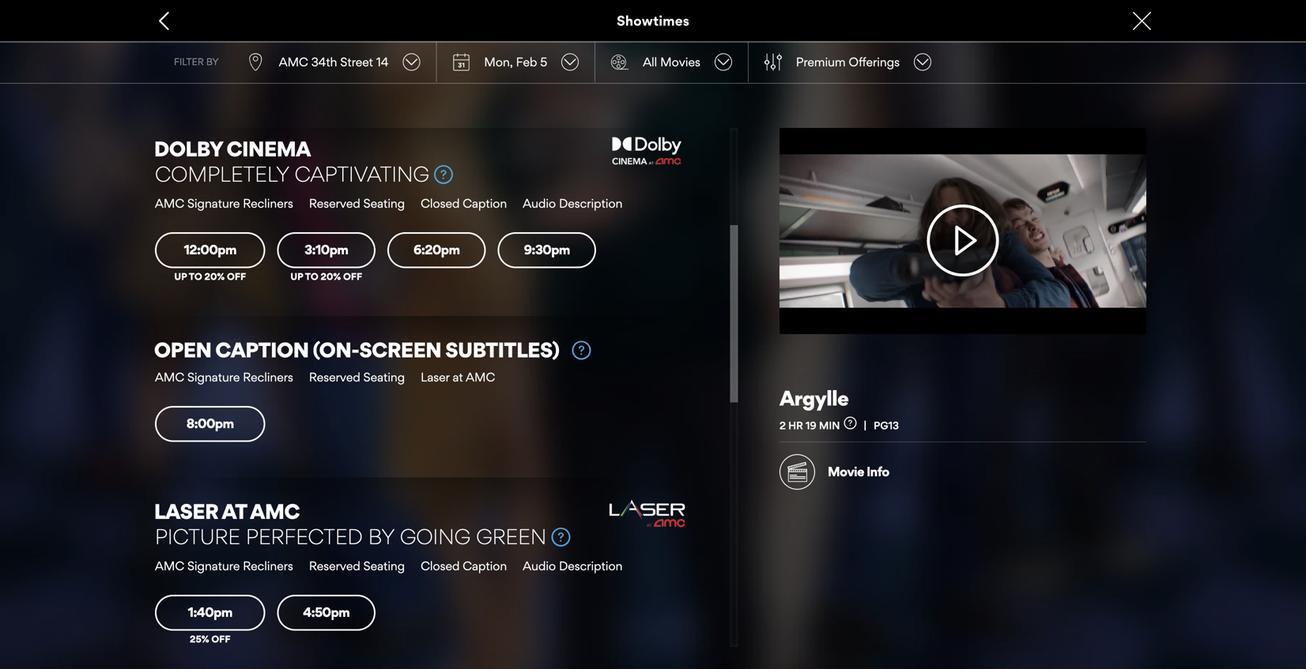 Task type: describe. For each thing, give the bounding box(es) containing it.
4:50pm
[[303, 605, 350, 621]]

filter
[[174, 56, 204, 68]]

all
[[643, 55, 658, 69]]

2 seating from the top
[[364, 370, 405, 385]]

9:30pm button
[[498, 232, 596, 268]]

min
[[819, 419, 840, 432]]

closed for captivating
[[421, 196, 460, 211]]

reserved seating for laser at amc
[[309, 559, 405, 574]]

movie info button
[[780, 455, 890, 490]]

reserved for laser at amc
[[309, 559, 361, 574]]

0 vertical spatial laser
[[421, 370, 450, 385]]

more information about dolby cinema image
[[434, 165, 453, 184]]

20% for 3:10pm
[[321, 271, 341, 283]]

audio description for picture perfected by going green
[[523, 559, 623, 574]]

0 horizontal spatial laser
[[154, 500, 218, 525]]

subtitles)
[[445, 338, 560, 363]]

34th
[[311, 55, 337, 69]]

5
[[541, 55, 548, 69]]

premium offerings
[[796, 55, 900, 69]]

by
[[368, 525, 395, 550]]

2 reserved from the top
[[309, 370, 361, 385]]

dolby cinema
[[154, 136, 311, 162]]

12:00pm
[[184, 242, 236, 258]]

25% off
[[190, 634, 231, 646]]

off for 12:00pm
[[227, 271, 246, 283]]

to for 12:00pm
[[189, 271, 202, 283]]

2
[[780, 419, 786, 432]]

19
[[806, 419, 817, 432]]

perfected
[[246, 525, 363, 550]]

captivating
[[295, 162, 429, 187]]

reserved seating for dolby cinema
[[309, 196, 405, 211]]

caption for captivating
[[463, 196, 507, 211]]

(on-
[[313, 338, 359, 363]]

2 amc signature recliners from the top
[[155, 370, 293, 385]]

movie
[[828, 464, 865, 480]]

20% for 12:00pm
[[204, 271, 225, 283]]

recliners for cinema
[[243, 196, 293, 211]]

seating for perfected
[[364, 559, 405, 574]]

signature for dolby
[[187, 196, 240, 211]]

picture
[[155, 525, 240, 550]]

feb
[[516, 55, 537, 69]]

0 vertical spatial at
[[453, 370, 463, 385]]

audio for completely captivating
[[523, 196, 556, 211]]

close this dialog image
[[1279, 639, 1295, 655]]

reserved for dolby cinema
[[309, 196, 361, 211]]

12:00pm button
[[155, 232, 265, 268]]

open caption (on-screen subtitles)
[[154, 338, 560, 363]]

description for picture perfected by going green
[[559, 559, 623, 574]]

recliners for at
[[243, 559, 293, 574]]

1 vertical spatial laser at amc
[[154, 500, 300, 525]]

up for 12:00pm
[[174, 271, 187, 283]]

filter by
[[174, 56, 219, 68]]

closed caption for picture perfected by going green
[[421, 559, 507, 574]]

8:00pm
[[187, 416, 234, 432]]



Task type: locate. For each thing, give the bounding box(es) containing it.
3:10pm button
[[277, 232, 376, 268]]

reserved seating down open caption (on-screen subtitles)
[[309, 370, 405, 385]]

3 seating from the top
[[364, 559, 405, 574]]

closed down going
[[421, 559, 460, 574]]

up down 3:10pm button
[[291, 271, 303, 283]]

street
[[340, 55, 373, 69]]

completely
[[155, 162, 289, 187]]

0 horizontal spatial at
[[222, 500, 247, 525]]

signature down completely
[[187, 196, 240, 211]]

description
[[559, 196, 623, 211], [559, 559, 623, 574]]

to down the 12:00pm button on the top left of the page
[[189, 271, 202, 283]]

argylle
[[780, 386, 849, 411]]

caption
[[463, 196, 507, 211], [215, 338, 309, 363], [463, 559, 507, 574]]

2 vertical spatial seating
[[364, 559, 405, 574]]

description up 9:30pm
[[559, 196, 623, 211]]

0 vertical spatial signature
[[187, 196, 240, 211]]

2 vertical spatial recliners
[[243, 559, 293, 574]]

off right 25%
[[211, 634, 231, 646]]

1 vertical spatial description
[[559, 559, 623, 574]]

audio description
[[523, 196, 623, 211], [523, 559, 623, 574]]

dolby
[[154, 136, 223, 162]]

1:40pm button
[[155, 595, 265, 631]]

1 closed caption from the top
[[421, 196, 507, 211]]

more information about open caption (on-screen subtitles) image
[[572, 341, 591, 360]]

0 vertical spatial laser at amc
[[421, 370, 495, 385]]

amc 34th street 14
[[279, 55, 389, 69]]

closed for perfected
[[421, 559, 460, 574]]

amc signature recliners down the picture
[[155, 559, 293, 574]]

up
[[174, 271, 187, 283], [291, 271, 303, 283]]

more information about laser at amc image
[[552, 528, 571, 547]]

1 vertical spatial amc signature recliners
[[155, 370, 293, 385]]

20% down 3:10pm button
[[321, 271, 341, 283]]

3 recliners from the top
[[243, 559, 293, 574]]

1 recliners from the top
[[243, 196, 293, 211]]

closed caption down going
[[421, 559, 507, 574]]

caption up "6:20pm" button
[[463, 196, 507, 211]]

1 20% from the left
[[204, 271, 225, 283]]

green
[[476, 525, 547, 550]]

6:20pm button
[[388, 232, 486, 268]]

0 horizontal spatial up to 20% off
[[174, 271, 246, 283]]

recliners up the 8:00pm button
[[243, 370, 293, 385]]

1 description from the top
[[559, 196, 623, 211]]

audio description down more information about laser at amc icon
[[523, 559, 623, 574]]

2 hr 19 min button
[[780, 417, 874, 432]]

at
[[453, 370, 463, 385], [222, 500, 247, 525]]

0 horizontal spatial laser at amc
[[154, 500, 300, 525]]

signature for laser
[[187, 559, 240, 574]]

more information about image
[[844, 417, 857, 430]]

closed caption down the more information about dolby cinema image at the left top
[[421, 196, 507, 211]]

play trailer for argylle image
[[780, 128, 1147, 335], [905, 205, 1022, 277]]

audio for picture perfected by going green
[[523, 559, 556, 574]]

1 reserved seating from the top
[[309, 196, 405, 211]]

2 vertical spatial reserved
[[309, 559, 361, 574]]

up to 20% off for 12:00pm
[[174, 271, 246, 283]]

1 closed from the top
[[421, 196, 460, 211]]

1 horizontal spatial laser at amc
[[421, 370, 495, 385]]

1 horizontal spatial 20%
[[321, 271, 341, 283]]

amc signature recliners for at
[[155, 559, 293, 574]]

1 seating from the top
[[364, 196, 405, 211]]

1 horizontal spatial up
[[291, 271, 303, 283]]

off
[[227, 271, 246, 283], [343, 271, 362, 283], [211, 634, 231, 646]]

up for 3:10pm
[[291, 271, 303, 283]]

seating for captivating
[[364, 196, 405, 211]]

2 up from the left
[[291, 271, 303, 283]]

2 vertical spatial caption
[[463, 559, 507, 574]]

1 horizontal spatial to
[[305, 271, 319, 283]]

audio description for completely captivating
[[523, 196, 623, 211]]

to
[[189, 271, 202, 283], [305, 271, 319, 283]]

20%
[[204, 271, 225, 283], [321, 271, 341, 283]]

2 audio description from the top
[[523, 559, 623, 574]]

showtimes
[[617, 12, 690, 29]]

reserved seating
[[309, 196, 405, 211], [309, 370, 405, 385], [309, 559, 405, 574]]

1 vertical spatial closed caption
[[421, 559, 507, 574]]

up to 20% off down 3:10pm button
[[291, 271, 362, 283]]

2 reserved seating from the top
[[309, 370, 405, 385]]

mon, feb 5
[[484, 55, 548, 69]]

to down 3:10pm button
[[305, 271, 319, 283]]

screen
[[359, 338, 442, 363]]

2 to from the left
[[305, 271, 319, 283]]

up down the 12:00pm button on the top left of the page
[[174, 271, 187, 283]]

reserved down the "picture perfected by going green"
[[309, 559, 361, 574]]

3 amc signature recliners from the top
[[155, 559, 293, 574]]

open
[[154, 338, 212, 363]]

1 reserved from the top
[[309, 196, 361, 211]]

1 vertical spatial recliners
[[243, 370, 293, 385]]

up to 20% off down the 12:00pm button on the top left of the page
[[174, 271, 246, 283]]

1 horizontal spatial laser
[[421, 370, 450, 385]]

caption left '(on-'
[[215, 338, 309, 363]]

by
[[206, 56, 219, 68]]

2 vertical spatial reserved seating
[[309, 559, 405, 574]]

recliners
[[243, 196, 293, 211], [243, 370, 293, 385], [243, 559, 293, 574]]

1 vertical spatial audio
[[523, 559, 556, 574]]

2 closed from the top
[[421, 559, 460, 574]]

1 vertical spatial seating
[[364, 370, 405, 385]]

off for 3:10pm
[[343, 271, 362, 283]]

2 vertical spatial amc signature recliners
[[155, 559, 293, 574]]

description down more information about laser at amc icon
[[559, 559, 623, 574]]

reserved seating down the "picture perfected by going green"
[[309, 559, 405, 574]]

info
[[867, 464, 890, 480]]

reserved seating down captivating
[[309, 196, 405, 211]]

amc
[[279, 55, 308, 69], [155, 196, 184, 211], [155, 370, 184, 385], [466, 370, 495, 385], [250, 500, 300, 525], [155, 559, 184, 574]]

2 hr 19 min
[[780, 419, 840, 432]]

0 vertical spatial amc signature recliners
[[155, 196, 293, 211]]

amc signature recliners for cinema
[[155, 196, 293, 211]]

premium
[[796, 55, 846, 69]]

signature down the picture
[[187, 559, 240, 574]]

2 up to 20% off from the left
[[291, 271, 362, 283]]

seating down by
[[364, 559, 405, 574]]

1 vertical spatial closed
[[421, 559, 460, 574]]

signature
[[187, 196, 240, 211], [187, 370, 240, 385], [187, 559, 240, 574]]

1:40pm
[[188, 605, 232, 621]]

2 20% from the left
[[321, 271, 341, 283]]

seating
[[364, 196, 405, 211], [364, 370, 405, 385], [364, 559, 405, 574]]

9:30pm
[[524, 242, 570, 258]]

closed caption for completely captivating
[[421, 196, 507, 211]]

1 vertical spatial audio description
[[523, 559, 623, 574]]

pg13
[[874, 419, 899, 432]]

closed caption
[[421, 196, 507, 211], [421, 559, 507, 574]]

1 horizontal spatial up to 20% off
[[291, 271, 362, 283]]

to for 3:10pm
[[305, 271, 319, 283]]

amc signature recliners
[[155, 196, 293, 211], [155, 370, 293, 385], [155, 559, 293, 574]]

8:00pm button
[[155, 407, 265, 443]]

seating down "screen"
[[364, 370, 405, 385]]

picture perfected by going green
[[155, 525, 547, 550]]

0 vertical spatial audio description
[[523, 196, 623, 211]]

0 horizontal spatial 20%
[[204, 271, 225, 283]]

audio down more information about laser at amc icon
[[523, 559, 556, 574]]

0 horizontal spatial up
[[174, 271, 187, 283]]

audio description up 9:30pm
[[523, 196, 623, 211]]

2 closed caption from the top
[[421, 559, 507, 574]]

1 vertical spatial reserved
[[309, 370, 361, 385]]

recliners down completely captivating
[[243, 196, 293, 211]]

3 reserved from the top
[[309, 559, 361, 574]]

1 vertical spatial at
[[222, 500, 247, 525]]

0 vertical spatial seating
[[364, 196, 405, 211]]

1 horizontal spatial at
[[453, 370, 463, 385]]

movies
[[661, 55, 701, 69]]

amc signature recliners down completely
[[155, 196, 293, 211]]

going
[[400, 525, 471, 550]]

6:20pm
[[414, 242, 460, 258]]

recliners down perfected
[[243, 559, 293, 574]]

25%
[[190, 634, 209, 646]]

reserved
[[309, 196, 361, 211], [309, 370, 361, 385], [309, 559, 361, 574]]

1 amc signature recliners from the top
[[155, 196, 293, 211]]

20% down the 12:00pm button on the top left of the page
[[204, 271, 225, 283]]

up to 20% off
[[174, 271, 246, 283], [291, 271, 362, 283]]

laser at amc
[[421, 370, 495, 385], [154, 500, 300, 525]]

filter by element
[[765, 53, 782, 71]]

mon,
[[484, 55, 513, 69]]

2 signature from the top
[[187, 370, 240, 385]]

4:50pm button
[[277, 595, 376, 631]]

0 vertical spatial closed
[[421, 196, 460, 211]]

14
[[376, 55, 389, 69]]

1 vertical spatial caption
[[215, 338, 309, 363]]

2 audio from the top
[[523, 559, 556, 574]]

2 vertical spatial signature
[[187, 559, 240, 574]]

audio
[[523, 196, 556, 211], [523, 559, 556, 574]]

0 vertical spatial reserved seating
[[309, 196, 405, 211]]

1 to from the left
[[189, 271, 202, 283]]

1 vertical spatial signature
[[187, 370, 240, 385]]

hr
[[789, 419, 803, 432]]

offerings
[[849, 55, 900, 69]]

2 recliners from the top
[[243, 370, 293, 385]]

audio up 9:30pm
[[523, 196, 556, 211]]

2 description from the top
[[559, 559, 623, 574]]

off down 3:10pm button
[[343, 271, 362, 283]]

3 reserved seating from the top
[[309, 559, 405, 574]]

all movies
[[643, 55, 701, 69]]

1 vertical spatial reserved seating
[[309, 370, 405, 385]]

description for completely captivating
[[559, 196, 623, 211]]

signature down "open"
[[187, 370, 240, 385]]

1 audio from the top
[[523, 196, 556, 211]]

1 vertical spatial laser
[[154, 500, 218, 525]]

seating down captivating
[[364, 196, 405, 211]]

cinema
[[227, 136, 311, 162]]

up to 20% off for 3:10pm
[[291, 271, 362, 283]]

3:10pm
[[305, 242, 348, 258]]

caption for perfected
[[463, 559, 507, 574]]

1 audio description from the top
[[523, 196, 623, 211]]

0 vertical spatial description
[[559, 196, 623, 211]]

closed down the more information about dolby cinema image at the left top
[[421, 196, 460, 211]]

0 vertical spatial audio
[[523, 196, 556, 211]]

reserved down '(on-'
[[309, 370, 361, 385]]

1 up from the left
[[174, 271, 187, 283]]

0 vertical spatial caption
[[463, 196, 507, 211]]

1 signature from the top
[[187, 196, 240, 211]]

laser
[[421, 370, 450, 385], [154, 500, 218, 525]]

off down the 12:00pm button on the top left of the page
[[227, 271, 246, 283]]

1 up to 20% off from the left
[[174, 271, 246, 283]]

0 vertical spatial closed caption
[[421, 196, 507, 211]]

amc signature recliners up 8:00pm
[[155, 370, 293, 385]]

0 horizontal spatial to
[[189, 271, 202, 283]]

completely captivating
[[155, 162, 429, 187]]

caption down green
[[463, 559, 507, 574]]

0 vertical spatial recliners
[[243, 196, 293, 211]]

3 signature from the top
[[187, 559, 240, 574]]

reserved down captivating
[[309, 196, 361, 211]]

closed
[[421, 196, 460, 211], [421, 559, 460, 574]]

movie info
[[828, 464, 890, 480]]

0 vertical spatial reserved
[[309, 196, 361, 211]]



Task type: vqa. For each thing, say whether or not it's contained in the screenshot.
(On-
yes



